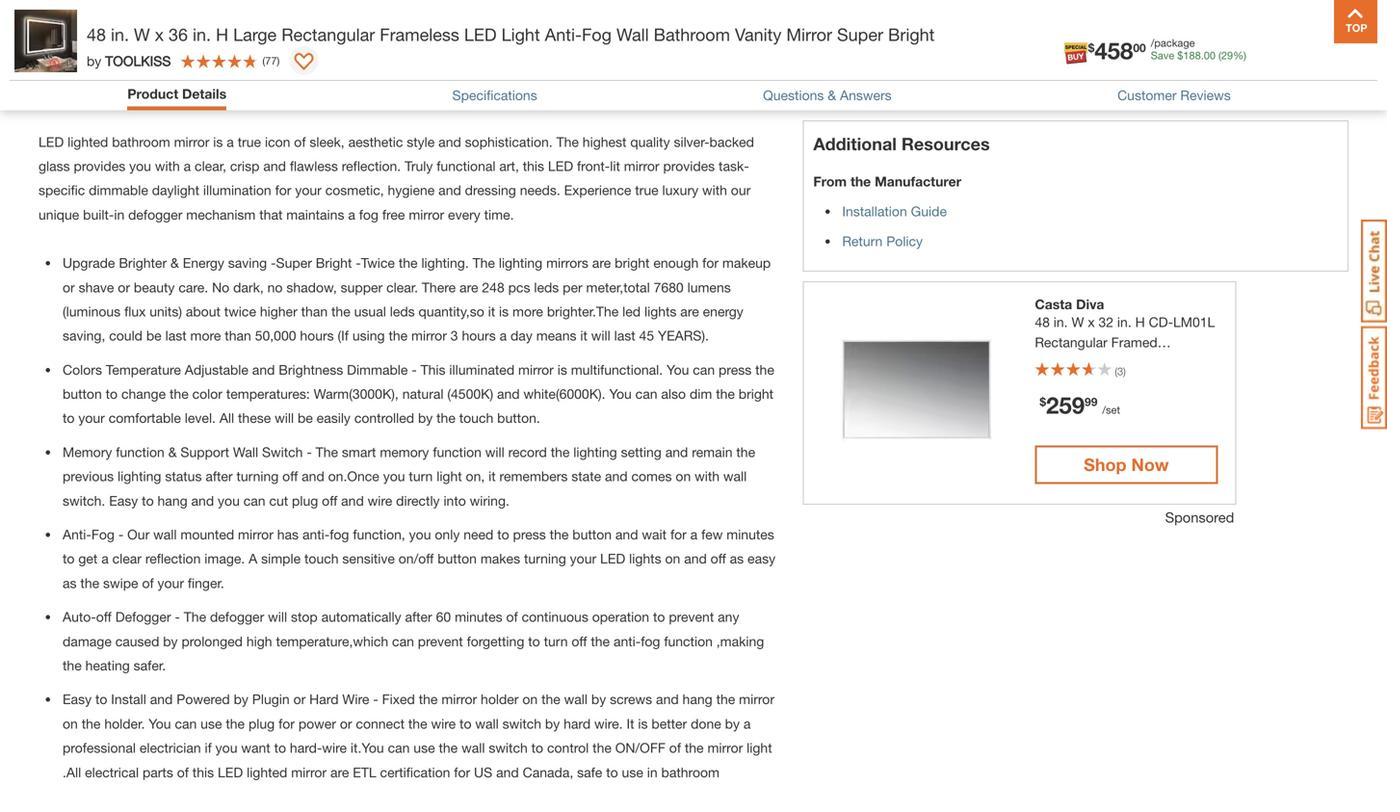 Task type: describe. For each thing, give the bounding box(es) containing it.
makeup
[[723, 255, 771, 271]]

light inside easy to install and powered by plugin or hard wire - fixed the mirror holder on the wall by screws and hang the mirror on the holder. you can use the plug for power or connect the wire to wall switch by hard wire. it is better done by a professional electrician if you want to hard-wire it.you can use the wall switch to control the on/off of the mirror light .all electrical parts of this led lighted mirror are etl certification for us and canada, safe to use in bathr
[[747, 740, 772, 756]]

makes
[[481, 551, 520, 567]]

you inside anti-fog - our wall mounted mirror has anti-fog function, you only need to press the button and wait for a few minutes to get a clear reflection image. a simple touch sensitive on/off button makes turning your led lights on and off as easy as the swipe of your finger.
[[409, 527, 431, 542]]

( inside '/package save $ 188 . 00 ( 29 %)'
[[1219, 49, 1222, 62]]

defogger
[[115, 609, 171, 625]]

0 vertical spatial it
[[488, 303, 495, 319]]

diva
[[1076, 296, 1105, 312]]

0 horizontal spatial x
[[155, 24, 164, 45]]

brighter
[[119, 255, 167, 271]]

energy
[[183, 255, 224, 271]]

turning inside anti-fog - our wall mounted mirror has anti-fog function, you only need to press the button and wait for a few minutes to get a clear reflection image. a simple touch sensitive on/off button makes turning your led lights on and off as easy as the swipe of your finger.
[[524, 551, 566, 567]]

wall down the holder
[[475, 716, 499, 732]]

your up "continuous"
[[570, 551, 597, 567]]

are up years). in the top of the page
[[681, 303, 699, 319]]

it inside memory function & support wall switch - the smart memory function will record the lighting setting and remain the previous lighting status after turning off and on.once you turn light on, it remembers state and comes on with wall switch. easy to hang and you can cut plug off and wire directly into wiring.
[[489, 468, 496, 484]]

mirror down ",making" at the right bottom
[[739, 691, 775, 707]]

you up mounted
[[218, 493, 240, 509]]

it.you
[[351, 740, 384, 756]]

simple
[[261, 551, 301, 567]]

could
[[109, 328, 143, 344]]

this inside easy to install and powered by plugin or hard wire - fixed the mirror holder on the wall by screws and hang the mirror on the holder. you can use the plug for power or connect the wire to wall switch by hard wire. it is better done by a professional electrician if you want to hard-wire it.you can use the wall switch to control the on/off of the mirror light .all electrical parts of this led lighted mirror are etl certification for us and canada, safe to use in bathr
[[193, 764, 214, 780]]

light
[[502, 24, 540, 45]]

easily
[[317, 410, 351, 426]]

and up better
[[656, 691, 679, 707]]

48 inside casta diva 48 in. w x 32 in. h cd-lm01l rectangular framed dimmable wall mount bathroom vanity mirror in black
[[1035, 314, 1050, 330]]

plug inside memory function & support wall switch - the smart memory function will record the lighting setting and remain the previous lighting status after turning off and on.once you turn light on, it remembers state and comes on with wall switch. easy to hang and you can cut plug off and wire directly into wiring.
[[292, 493, 318, 509]]

0 vertical spatial product
[[10, 23, 75, 44]]

safer.
[[134, 658, 166, 673]]

caused
[[115, 633, 159, 649]]

shop now
[[1084, 454, 1169, 475]]

flawless
[[290, 158, 338, 174]]

brighter.the
[[547, 303, 619, 319]]

on up professional
[[63, 716, 78, 732]]

2 horizontal spatial you
[[667, 362, 689, 378]]

lighted inside led lighted bathroom mirror is a true icon of sleek, aesthetic style and sophistication. the highest quality silver-backed glass provides you with a clear, crisp and flawless reflection. truly functional art, this led front-lit mirror provides task- specific dimmable daylight illumination for your cosmetic, hygiene and dressing needs. experience true luxury with our unique built-in defogger mechanism that maintains a fog free mirror every time.
[[68, 134, 108, 150]]

and right "us"
[[496, 764, 519, 780]]

1 vertical spatial more
[[190, 328, 221, 344]]

0 vertical spatial bathroom
[[654, 24, 730, 45]]

0 horizontal spatial details
[[80, 23, 137, 44]]

by toolkiss
[[87, 53, 171, 69]]

lumens
[[688, 279, 731, 295]]

50,000
[[255, 328, 296, 344]]

0 vertical spatial true
[[238, 134, 261, 150]]

0 vertical spatial with
[[155, 158, 180, 174]]

with inside memory function & support wall switch - the smart memory function will record the lighting setting and remain the previous lighting status after turning off and on.once you turn light on, it remembers state and comes on with wall switch. easy to hang and you can cut plug off and wire directly into wiring.
[[695, 468, 720, 484]]

per
[[563, 279, 583, 295]]

reflection.
[[342, 158, 401, 174]]

prolonged
[[182, 633, 243, 649]]

of down better
[[669, 740, 681, 756]]

1 horizontal spatial anti-
[[545, 24, 582, 45]]

a left clear,
[[184, 158, 191, 174]]

done
[[691, 716, 721, 732]]

1 horizontal spatial super
[[837, 24, 884, 45]]

are inside easy to install and powered by plugin or hard wire - fixed the mirror holder on the wall by screws and hang the mirror on the holder. you can use the plug for power or connect the wire to wall switch by hard wire. it is better done by a professional electrician if you want to hard-wire it.you can use the wall switch to control the on/off of the mirror light .all electrical parts of this led lighted mirror are etl certification for us and canada, safe to use in bathr
[[330, 764, 349, 780]]

usual
[[354, 303, 386, 319]]

lighting.
[[421, 255, 469, 271]]

you inside led lighted bathroom mirror is a true icon of sleek, aesthetic style and sophistication. the highest quality silver-backed glass provides you with a clear, crisp and flawless reflection. truly functional art, this led front-lit mirror provides task- specific dimmable daylight illumination for your cosmetic, hygiene and dressing needs. experience true luxury with our unique built-in defogger mechanism that maintains a fog free mirror every time.
[[129, 158, 151, 174]]

your inside colors temperature adjustable and brightness dimmable - this illuminated mirror is multifunctional. you can press the button to change the color temperatures: warm(3000k), natural (4500k) and white(6000k). you can also dim the bright to your comfortable level. all these will be easily controlled by the touch button.
[[78, 410, 105, 426]]

0 horizontal spatial function
[[116, 444, 165, 460]]

swipe
[[103, 575, 138, 591]]

off up "damage"
[[96, 609, 112, 625]]

- inside easy to install and powered by plugin or hard wire - fixed the mirror holder on the wall by screws and hang the mirror on the holder. you can use the plug for power or connect the wire to wall switch by hard wire. it is better done by a professional electrician if you want to hard-wire it.you can use the wall switch to control the on/off of the mirror light .all electrical parts of this led lighted mirror are etl certification for us and canada, safe to use in bathr
[[373, 691, 378, 707]]

in. right "36"
[[193, 24, 211, 45]]

and right state
[[605, 468, 628, 484]]

mirror up clear,
[[174, 134, 209, 150]]

1 horizontal spatial prevent
[[669, 609, 714, 625]]

bathroom
[[112, 134, 170, 150]]

on,
[[466, 468, 485, 484]]

led left the light
[[464, 24, 497, 45]]

00 inside $ 458 00
[[1133, 41, 1146, 54]]

wait
[[642, 527, 667, 542]]

cd-
[[1149, 314, 1174, 330]]

led up needs.
[[548, 158, 573, 174]]

plugin
[[252, 691, 290, 707]]

2 vertical spatial use
[[622, 764, 643, 780]]

lighted inside easy to install and powered by plugin or hard wire - fixed the mirror holder on the wall by screws and hang the mirror on the holder. you can use the plug for power or connect the wire to wall switch by hard wire. it is better done by a professional electrician if you want to hard-wire it.you can use the wall switch to control the on/off of the mirror light .all electrical parts of this led lighted mirror are etl certification for us and canada, safe to use in bathr
[[247, 764, 287, 780]]

by right done
[[725, 716, 740, 732]]

flux
[[124, 303, 146, 319]]

and up every
[[439, 182, 461, 198]]

1 horizontal spatial than
[[301, 303, 328, 319]]

0 vertical spatial product details
[[10, 23, 137, 44]]

0 vertical spatial switch
[[503, 716, 542, 732]]

dressing
[[465, 182, 516, 198]]

0 vertical spatial bright
[[888, 24, 935, 45]]

time.
[[484, 207, 514, 222]]

by up wire.
[[591, 691, 606, 707]]

cosmetic,
[[325, 182, 384, 198]]

to inside memory function & support wall switch - the smart memory function will record the lighting setting and remain the previous lighting status after turning off and on.once you turn light on, it remembers state and comes on with wall switch. easy to hang and you can cut plug off and wire directly into wiring.
[[142, 493, 154, 509]]

get
[[78, 551, 98, 567]]

( for ( 77 )
[[262, 54, 265, 67]]

turn for off
[[544, 633, 568, 649]]

will inside auto-off defogger - the defogger will stop automatically after 60 minutes of continuous operation to prevent any damage caused by prolonged high temperature,which can prevent forgetting to turn off the anti-fog function ,making the heating safer.
[[268, 609, 287, 625]]

off down on.once at the left bottom of page
[[322, 493, 337, 509]]

of inside led lighted bathroom mirror is a true icon of sleek, aesthetic style and sophistication. the highest quality silver-backed glass provides you with a clear, crisp and flawless reflection. truly functional art, this led front-lit mirror provides task- specific dimmable daylight illumination for your cosmetic, hygiene and dressing needs. experience true luxury with our unique built-in defogger mechanism that maintains a fog free mirror every time.
[[294, 134, 306, 150]]

0 horizontal spatial than
[[225, 328, 251, 344]]

1 horizontal spatial fog
[[582, 24, 612, 45]]

product image image
[[14, 10, 77, 72]]

and right style
[[439, 134, 461, 150]]

has
[[277, 527, 299, 542]]

high
[[247, 633, 272, 649]]

any
[[718, 609, 739, 625]]

mirror down hygiene
[[409, 207, 444, 222]]

touch inside anti-fog - our wall mounted mirror has anti-fog function, you only need to press the button and wait for a few minutes to get a clear reflection image. a simple touch sensitive on/off button makes turning your led lights on and off as easy as the swipe of your finger.
[[304, 551, 339, 567]]

1 vertical spatial 3
[[1118, 365, 1124, 377]]

a left few
[[690, 527, 698, 542]]

mirror inside casta diva 48 in. w x 32 in. h cd-lm01l rectangular framed dimmable wall mount bathroom vanity mirror in black
[[1138, 375, 1174, 390]]

00 inside '/package save $ 188 . 00 ( 29 %)'
[[1204, 49, 1216, 62]]

or up flux
[[118, 279, 130, 295]]

mount
[[1129, 354, 1168, 370]]

1 vertical spatial product
[[127, 86, 178, 102]]

quantity,so
[[419, 303, 484, 319]]

you down the memory
[[383, 468, 405, 484]]

enough
[[654, 255, 699, 271]]

or down wire
[[340, 716, 352, 732]]

minutes inside anti-fog - our wall mounted mirror has anti-fog function, you only need to press the button and wait for a few minutes to get a clear reflection image. a simple touch sensitive on/off button makes turning your led lights on and off as easy as the swipe of your finger.
[[727, 527, 774, 542]]

2 vertical spatial lighting
[[118, 468, 161, 484]]

connect
[[356, 716, 405, 732]]

/set
[[1103, 403, 1120, 416]]

1 vertical spatial switch
[[489, 740, 528, 756]]

in. right 32
[[1118, 314, 1132, 330]]

save
[[1151, 49, 1175, 62]]

needs.
[[520, 182, 560, 198]]

by inside auto-off defogger - the defogger will stop automatically after 60 minutes of continuous operation to prevent any damage caused by prolonged high temperature,which can prevent forgetting to turn off the anti-fog function ,making the heating safer.
[[163, 633, 178, 649]]

a down cosmetic,
[[348, 207, 355, 222]]

/package save $ 188 . 00 ( 29 %)
[[1151, 37, 1247, 62]]

1 vertical spatial button
[[573, 527, 612, 542]]

0 horizontal spatial wire
[[322, 740, 347, 756]]

on inside memory function & support wall switch - the smart memory function will record the lighting setting and remain the previous lighting status after turning off and on.once you turn light on, it remembers state and comes on with wall switch. easy to hang and you can cut plug off and wire directly into wiring.
[[676, 468, 691, 484]]

be inside upgrade brighter & energy saving -super bright -twice the lighting. the lighting mirrors are bright enough for makeup or shave or beauty care. no dark, no shadow, supper clear. there are 248 pcs leds per meter,total 7680 lumens (luminous flux units) about twice higher than the usual leds quantity,so it is more brighter.the led lights are energy saving, could be last more than 50,000 hours (if using the mirror 3 hours a day means it will last 45 years).
[[146, 328, 162, 344]]

defogger inside led lighted bathroom mirror is a true icon of sleek, aesthetic style and sophistication. the highest quality silver-backed glass provides you with a clear, crisp and flawless reflection. truly functional art, this led front-lit mirror provides task- specific dimmable daylight illumination for your cosmetic, hygiene and dressing needs. experience true luxury with our unique built-in defogger mechanism that maintains a fog free mirror every time.
[[128, 207, 182, 222]]

black
[[1035, 395, 1069, 411]]

turning inside memory function & support wall switch - the smart memory function will record the lighting setting and remain the previous lighting status after turning off and on.once you turn light on, it remembers state and comes on with wall switch. easy to hang and you can cut plug off and wire directly into wiring.
[[237, 468, 279, 484]]

power
[[298, 716, 336, 732]]

and down status
[[191, 493, 214, 509]]

crisp
[[230, 158, 260, 174]]

in. up by toolkiss
[[111, 24, 129, 45]]

anti- inside auto-off defogger - the defogger will stop automatically after 60 minutes of continuous operation to prevent any damage caused by prolonged high temperature,which can prevent forgetting to turn off the anti-fog function ,making the heating safer.
[[614, 633, 641, 649]]

need
[[464, 527, 494, 542]]

adjustable
[[185, 362, 249, 378]]

can up certification
[[388, 740, 410, 756]]

upgrade
[[63, 255, 115, 271]]

off down "continuous"
[[572, 633, 587, 649]]

your inside led lighted bathroom mirror is a true icon of sleek, aesthetic style and sophistication. the highest quality silver-backed glass provides you with a clear, crisp and flawless reflection. truly functional art, this led front-lit mirror provides task- specific dimmable daylight illumination for your cosmetic, hygiene and dressing needs. experience true luxury with our unique built-in defogger mechanism that maintains a fog free mirror every time.
[[295, 182, 322, 198]]

can left 'also'
[[636, 386, 658, 402]]

lm01l
[[1174, 314, 1215, 330]]

mirror left the holder
[[442, 691, 477, 707]]

press inside colors temperature adjustable and brightness dimmable - this illuminated mirror is multifunctional. you can press the button to change the color temperatures: warm(3000k), natural (4500k) and white(6000k). you can also dim the bright to your comfortable level. all these will be easily controlled by the touch button.
[[719, 362, 752, 378]]

or left "hard"
[[293, 691, 306, 707]]

a inside upgrade brighter & energy saving -super bright -twice the lighting. the lighting mirrors are bright enough for makeup or shave or beauty care. no dark, no shadow, supper clear. there are 248 pcs leds per meter,total 7680 lumens (luminous flux units) about twice higher than the usual leds quantity,so it is more brighter.the led lights are energy saving, could be last more than 50,000 hours (if using the mirror 3 hours a day means it will last 45 years).
[[500, 328, 507, 344]]

fog inside auto-off defogger - the defogger will stop automatically after 60 minutes of continuous operation to prevent any damage caused by prolonged high temperature,which can prevent forgetting to turn off the anti-fog function ,making the heating safer.
[[641, 633, 660, 649]]

99
[[1085, 395, 1098, 408]]

0 horizontal spatial prevent
[[418, 633, 463, 649]]

0 vertical spatial &
[[828, 87, 836, 103]]

in. down casta
[[1054, 314, 1068, 330]]

by left 'plugin'
[[234, 691, 248, 707]]

1 vertical spatial it
[[580, 328, 588, 344]]

fog inside anti-fog - our wall mounted mirror has anti-fog function, you only need to press the button and wait for a few minutes to get a clear reflection image. a simple touch sensitive on/off button makes turning your led lights on and off as easy as the swipe of your finger.
[[91, 527, 115, 542]]

specifications
[[452, 87, 537, 103]]

and down few
[[684, 551, 707, 567]]

mirror down done
[[708, 740, 743, 756]]

a up crisp
[[227, 134, 234, 150]]

1 vertical spatial product details
[[127, 86, 227, 102]]

1 horizontal spatial function
[[433, 444, 482, 460]]

and left wait
[[616, 527, 638, 542]]

for down 'plugin'
[[279, 716, 295, 732]]

( 3 )
[[1115, 365, 1126, 377]]

white(6000k).
[[524, 386, 606, 402]]

can inside auto-off defogger - the defogger will stop automatically after 60 minutes of continuous operation to prevent any damage caused by prolonged high temperature,which can prevent forgetting to turn off the anti-fog function ,making the heating safer.
[[392, 633, 414, 649]]

your down reflection
[[158, 575, 184, 591]]

- up the no
[[271, 255, 276, 271]]

lit
[[610, 158, 620, 174]]

illumination
[[203, 182, 271, 198]]

super inside upgrade brighter & energy saving -super bright -twice the lighting. the lighting mirrors are bright enough for makeup or shave or beauty care. no dark, no shadow, supper clear. there are 248 pcs leds per meter,total 7680 lumens (luminous flux units) about twice higher than the usual leds quantity,so it is more brighter.the led lights are energy saving, could be last more than 50,000 hours (if using the mirror 3 hours a day means it will last 45 years).
[[276, 255, 312, 271]]

dim
[[690, 386, 712, 402]]

is inside upgrade brighter & energy saving -super bright -twice the lighting. the lighting mirrors are bright enough for makeup or shave or beauty care. no dark, no shadow, supper clear. there are 248 pcs leds per meter,total 7680 lumens (luminous flux units) about twice higher than the usual leds quantity,so it is more brighter.the led lights are energy saving, could be last more than 50,000 hours (if using the mirror 3 hours a day means it will last 45 years).
[[499, 303, 509, 319]]

day
[[511, 328, 533, 344]]

dimmable
[[89, 182, 148, 198]]

led inside easy to install and powered by plugin or hard wire - fixed the mirror holder on the wall by screws and hang the mirror on the holder. you can use the plug for power or connect the wire to wall switch by hard wire. it is better done by a professional electrician if you want to hard-wire it.you can use the wall switch to control the on/off of the mirror light .all electrical parts of this led lighted mirror are etl certification for us and canada, safe to use in bathr
[[218, 764, 243, 780]]

are left 248
[[460, 279, 478, 295]]

a right get
[[101, 551, 109, 567]]

be inside colors temperature adjustable and brightness dimmable - this illuminated mirror is multifunctional. you can press the button to change the color temperatures: warm(3000k), natural (4500k) and white(6000k). you can also dim the bright to your comfortable level. all these will be easily controlled by the touch button.
[[298, 410, 313, 426]]

is inside led lighted bathroom mirror is a true icon of sleek, aesthetic style and sophistication. the highest quality silver-backed glass provides you with a clear, crisp and flawless reflection. truly functional art, this led front-lit mirror provides task- specific dimmable daylight illumination for your cosmetic, hygiene and dressing needs. experience true luxury with our unique built-in defogger mechanism that maintains a fog free mirror every time.
[[213, 134, 223, 150]]

1 vertical spatial lighting
[[574, 444, 617, 460]]

2 horizontal spatial wire
[[431, 716, 456, 732]]

or left shave on the left of page
[[63, 279, 75, 295]]

no
[[212, 279, 230, 295]]

twice
[[361, 255, 395, 271]]

1 horizontal spatial as
[[730, 551, 744, 567]]

can up dim
[[693, 362, 715, 378]]

led up glass
[[39, 134, 64, 150]]

bright inside upgrade brighter & energy saving -super bright -twice the lighting. the lighting mirrors are bright enough for makeup or shave or beauty care. no dark, no shadow, supper clear. there are 248 pcs leds per meter,total 7680 lumens (luminous flux units) about twice higher than the usual leds quantity,so it is more brighter.the led lights are energy saving, could be last more than 50,000 hours (if using the mirror 3 hours a day means it will last 45 years).
[[316, 255, 352, 271]]

29
[[1222, 49, 1233, 62]]

lighting inside upgrade brighter & energy saving -super bright -twice the lighting. the lighting mirrors are bright enough for makeup or shave or beauty care. no dark, no shadow, supper clear. there are 248 pcs leds per meter,total 7680 lumens (luminous flux units) about twice higher than the usual leds quantity,so it is more brighter.the led lights are energy saving, could be last more than 50,000 hours (if using the mirror 3 hours a day means it will last 45 years).
[[499, 255, 543, 271]]

warm(3000k),
[[314, 386, 399, 402]]

anti-fog - our wall mounted mirror has anti-fog function, you only need to press the button and wait for a few minutes to get a clear reflection image. a simple touch sensitive on/off button makes turning your led lights on and off as easy as the swipe of your finger.
[[63, 527, 776, 591]]

function inside auto-off defogger - the defogger will stop automatically after 60 minutes of continuous operation to prevent any damage caused by prolonged high temperature,which can prevent forgetting to turn off the anti-fog function ,making the heating safer.
[[664, 633, 713, 649]]

0 horizontal spatial h
[[216, 24, 228, 45]]

0 horizontal spatial w
[[134, 24, 150, 45]]

1 horizontal spatial details
[[182, 86, 227, 102]]

) for ( 3 )
[[1124, 365, 1126, 377]]

hang inside memory function & support wall switch - the smart memory function will record the lighting setting and remain the previous lighting status after turning off and on.once you turn light on, it remembers state and comes on with wall switch. easy to hang and you can cut plug off and wire directly into wiring.
[[158, 493, 188, 509]]

are up "meter,total"
[[592, 255, 611, 271]]

1 vertical spatial true
[[635, 182, 659, 198]]

luxury
[[662, 182, 699, 198]]

press inside anti-fog - our wall mounted mirror has anti-fog function, you only need to press the button and wait for a few minutes to get a clear reflection image. a simple touch sensitive on/off button makes turning your led lights on and off as easy as the swipe of your finger.
[[513, 527, 546, 542]]

3 inside upgrade brighter & energy saving -super bright -twice the lighting. the lighting mirrors are bright enough for makeup or shave or beauty care. no dark, no shadow, supper clear. there are 248 pcs leds per meter,total 7680 lumens (luminous flux units) about twice higher than the usual leds quantity,so it is more brighter.the led lights are energy saving, could be last more than 50,000 hours (if using the mirror 3 hours a day means it will last 45 years).
[[451, 328, 458, 344]]

x inside casta diva 48 in. w x 32 in. h cd-lm01l rectangular framed dimmable wall mount bathroom vanity mirror in black
[[1088, 314, 1095, 330]]

(luminous
[[63, 303, 121, 319]]

and down icon
[[263, 158, 286, 174]]

plug inside easy to install and powered by plugin or hard wire - fixed the mirror holder on the wall by screws and hang the mirror on the holder. you can use the plug for power or connect the wire to wall switch by hard wire. it is better done by a professional electrician if you want to hard-wire it.you can use the wall switch to control the on/off of the mirror light .all electrical parts of this led lighted mirror are etl certification for us and canada, safe to use in bathr
[[249, 716, 275, 732]]

mirror inside colors temperature adjustable and brightness dimmable - this illuminated mirror is multifunctional. you can press the button to change the color temperatures: warm(3000k), natural (4500k) and white(6000k). you can also dim the bright to your comfortable level. all these will be easily controlled by the touch button.
[[518, 362, 554, 378]]

mirror down the quality
[[624, 158, 660, 174]]

for left "us"
[[454, 764, 470, 780]]

meter,total
[[586, 279, 650, 295]]

rectangular inside casta diva 48 in. w x 32 in. h cd-lm01l rectangular framed dimmable wall mount bathroom vanity mirror in black
[[1035, 334, 1108, 350]]

) for ( 77 )
[[277, 54, 280, 67]]

shave
[[79, 279, 114, 295]]

sleek,
[[310, 134, 345, 150]]

comfortable
[[109, 410, 181, 426]]

and up temperatures:
[[252, 362, 275, 378]]

clear
[[112, 551, 142, 567]]

defogger inside auto-off defogger - the defogger will stop automatically after 60 minutes of continuous operation to prevent any damage caused by prolonged high temperature,which can prevent forgetting to turn off the anti-fog function ,making the heating safer.
[[210, 609, 264, 625]]

wall up "us"
[[462, 740, 485, 756]]

- inside colors temperature adjustable and brightness dimmable - this illuminated mirror is multifunctional. you can press the button to change the color temperatures: warm(3000k), natural (4500k) and white(6000k). you can also dim the bright to your comfortable level. all these will be easily controlled by the touch button.
[[412, 362, 417, 378]]

and down on.once at the left bottom of page
[[341, 493, 364, 509]]

state
[[572, 468, 601, 484]]

and up button.
[[497, 386, 520, 402]]

by left hard
[[545, 716, 560, 732]]

pcs
[[508, 279, 530, 295]]

also
[[661, 386, 686, 402]]

units)
[[150, 303, 182, 319]]

in inside easy to install and powered by plugin or hard wire - fixed the mirror holder on the wall by screws and hang the mirror on the holder. you can use the plug for power or connect the wire to wall switch by hard wire. it is better done by a professional electrician if you want to hard-wire it.you can use the wall switch to control the on/off of the mirror light .all electrical parts of this led lighted mirror are etl certification for us and canada, safe to use in bathr
[[647, 764, 658, 780]]

0 horizontal spatial rectangular
[[282, 24, 375, 45]]

mirror down hard-
[[291, 764, 327, 780]]

wire
[[342, 691, 369, 707]]

easy
[[748, 551, 776, 567]]

casta
[[1035, 296, 1073, 312]]

1 vertical spatial as
[[63, 575, 77, 591]]

shadow,
[[286, 279, 337, 295]]

0 vertical spatial more
[[513, 303, 543, 319]]

temperature,which
[[276, 633, 388, 649]]

turn for light
[[409, 468, 433, 484]]

hang inside easy to install and powered by plugin or hard wire - fixed the mirror holder on the wall by screws and hang the mirror on the holder. you can use the plug for power or connect the wire to wall switch by hard wire. it is better done by a professional electrician if you want to hard-wire it.you can use the wall switch to control the on/off of the mirror light .all electrical parts of this led lighted mirror are etl certification for us and canada, safe to use in bathr
[[683, 691, 713, 707]]

function,
[[353, 527, 405, 542]]

sophistication.
[[465, 134, 553, 150]]

0 horizontal spatial vanity
[[735, 24, 782, 45]]



Task type: vqa. For each thing, say whether or not it's contained in the screenshot.
rightmost million
no



Task type: locate. For each thing, give the bounding box(es) containing it.
0 horizontal spatial more
[[190, 328, 221, 344]]

fog inside anti-fog - our wall mounted mirror has anti-fog function, you only need to press the button and wait for a few minutes to get a clear reflection image. a simple touch sensitive on/off button makes turning your led lights on and off as easy as the swipe of your finger.
[[330, 527, 349, 542]]

wall for fog
[[617, 24, 649, 45]]

1 vertical spatial bright
[[316, 255, 352, 271]]

turning
[[237, 468, 279, 484], [524, 551, 566, 567]]

2 horizontal spatial button
[[573, 527, 612, 542]]

h inside casta diva 48 in. w x 32 in. h cd-lm01l rectangular framed dimmable wall mount bathroom vanity mirror in black
[[1136, 314, 1145, 330]]

2 vertical spatial it
[[489, 468, 496, 484]]

lights inside anti-fog - our wall mounted mirror has anti-fog function, you only need to press the button and wait for a few minutes to get a clear reflection image. a simple touch sensitive on/off button makes turning your led lights on and off as easy as the swipe of your finger.
[[629, 551, 662, 567]]

0 horizontal spatial fog
[[91, 527, 115, 542]]

fog inside led lighted bathroom mirror is a true icon of sleek, aesthetic style and sophistication. the highest quality silver-backed glass provides you with a clear, crisp and flawless reflection. truly functional art, this led front-lit mirror provides task- specific dimmable daylight illumination for your cosmetic, hygiene and dressing needs. experience true luxury with our unique built-in defogger mechanism that maintains a fog free mirror every time.
[[359, 207, 379, 222]]

$ for 458
[[1088, 41, 1095, 54]]

wall inside memory function & support wall switch - the smart memory function will record the lighting setting and remain the previous lighting status after turning off and on.once you turn light on, it remembers state and comes on with wall switch. easy to hang and you can cut plug off and wire directly into wiring.
[[233, 444, 258, 460]]

live chat image
[[1361, 220, 1387, 323]]

screws
[[610, 691, 652, 707]]

the
[[851, 173, 871, 189], [399, 255, 418, 271], [331, 303, 350, 319], [389, 328, 408, 344], [755, 362, 774, 378], [170, 386, 189, 402], [716, 386, 735, 402], [437, 410, 456, 426], [551, 444, 570, 460], [736, 444, 755, 460], [550, 527, 569, 542], [80, 575, 99, 591], [591, 633, 610, 649], [63, 658, 82, 673], [419, 691, 438, 707], [542, 691, 561, 707], [716, 691, 735, 707], [82, 716, 101, 732], [226, 716, 245, 732], [408, 716, 427, 732], [439, 740, 458, 756], [593, 740, 612, 756], [685, 740, 704, 756]]

- inside memory function & support wall switch - the smart memory function will record the lighting setting and remain the previous lighting status after turning off and on.once you turn light on, it remembers state and comes on with wall switch. easy to hang and you can cut plug off and wire directly into wiring.
[[307, 444, 312, 460]]

us
[[474, 764, 493, 780]]

0 vertical spatial fog
[[359, 207, 379, 222]]

0 horizontal spatial use
[[201, 716, 222, 732]]

installation guide
[[842, 203, 947, 219]]

0 horizontal spatial leds
[[390, 303, 415, 319]]

0 horizontal spatial provides
[[74, 158, 125, 174]]

0 horizontal spatial true
[[238, 134, 261, 150]]

hang up done
[[683, 691, 713, 707]]

0 vertical spatial leds
[[534, 279, 559, 295]]

2 provides from the left
[[663, 158, 715, 174]]

continuous
[[522, 609, 589, 625]]

care.
[[179, 279, 208, 295]]

use
[[201, 716, 222, 732], [414, 740, 435, 756], [622, 764, 643, 780]]

of inside anti-fog - our wall mounted mirror has anti-fog function, you only need to press the button and wait for a few minutes to get a clear reflection image. a simple touch sensitive on/off button makes turning your led lights on and off as easy as the swipe of your finger.
[[142, 575, 154, 591]]

you up the electrician
[[149, 716, 171, 732]]

customer reviews
[[1118, 87, 1231, 103]]

last
[[165, 328, 187, 344], [614, 328, 636, 344]]

) left mount
[[1124, 365, 1126, 377]]

highest
[[583, 134, 627, 150]]

0 vertical spatial after
[[206, 468, 233, 484]]

brightness
[[279, 362, 343, 378]]

change
[[121, 386, 166, 402]]

true up crisp
[[238, 134, 261, 150]]

for inside upgrade brighter & energy saving -super bright -twice the lighting. the lighting mirrors are bright enough for makeup or shave or beauty care. no dark, no shadow, supper clear. there are 248 pcs leds per meter,total 7680 lumens (luminous flux units) about twice higher than the usual leds quantity,so it is more brighter.the led lights are energy saving, could be last more than 50,000 hours (if using the mirror 3 hours a day means it will last 45 years).
[[703, 255, 719, 271]]

you for holder
[[149, 716, 171, 732]]

the inside auto-off defogger - the defogger will stop automatically after 60 minutes of continuous operation to prevent any damage caused by prolonged high temperature,which can prevent forgetting to turn off the anti-fog function ,making the heating safer.
[[184, 609, 206, 625]]

1 vertical spatial after
[[405, 609, 432, 625]]

of right icon
[[294, 134, 306, 150]]

1 vertical spatial than
[[225, 328, 251, 344]]

top button
[[1334, 0, 1378, 43]]

leds down the clear.
[[390, 303, 415, 319]]

0 horizontal spatial super
[[276, 255, 312, 271]]

a inside easy to install and powered by plugin or hard wire - fixed the mirror holder on the wall by screws and hang the mirror on the holder. you can use the plug for power or connect the wire to wall switch by hard wire. it is better done by a professional electrician if you want to hard-wire it.you can use the wall switch to control the on/off of the mirror light .all electrical parts of this led lighted mirror are etl certification for us and canada, safe to use in bathr
[[744, 716, 751, 732]]

return
[[842, 233, 883, 249]]

switch down the holder
[[503, 716, 542, 732]]

(4500k)
[[447, 386, 493, 402]]

0 horizontal spatial easy
[[63, 691, 92, 707]]

1 provides from the left
[[74, 158, 125, 174]]

1 vertical spatial 48
[[1035, 314, 1050, 330]]

multifunctional.
[[571, 362, 663, 378]]

mirror
[[174, 134, 209, 150], [624, 158, 660, 174], [409, 207, 444, 222], [411, 328, 447, 344], [518, 362, 554, 378], [238, 527, 273, 542], [442, 691, 477, 707], [739, 691, 775, 707], [708, 740, 743, 756], [291, 764, 327, 780]]

458
[[1095, 37, 1133, 64]]

than down twice
[[225, 328, 251, 344]]

on inside anti-fog - our wall mounted mirror has anti-fog function, you only need to press the button and wait for a few minutes to get a clear reflection image. a simple touch sensitive on/off button makes turning your led lights on and off as easy as the swipe of your finger.
[[665, 551, 681, 567]]

1 vertical spatial minutes
[[455, 609, 503, 625]]

(if
[[338, 328, 349, 344]]

w down diva
[[1072, 314, 1084, 330]]

48
[[87, 24, 106, 45], [1035, 314, 1050, 330]]

it
[[627, 716, 634, 732]]

(
[[1219, 49, 1222, 62], [262, 54, 265, 67], [1115, 365, 1118, 377]]

1 vertical spatial be
[[298, 410, 313, 426]]

in inside casta diva 48 in. w x 32 in. h cd-lm01l rectangular framed dimmable wall mount bathroom vanity mirror in black
[[1178, 375, 1188, 390]]

leds left "per"
[[534, 279, 559, 295]]

0 horizontal spatial you
[[149, 716, 171, 732]]

) left display icon
[[277, 54, 280, 67]]

the inside memory function & support wall switch - the smart memory function will record the lighting setting and remain the previous lighting status after turning off and on.once you turn light on, it remembers state and comes on with wall switch. easy to hang and you can cut plug off and wire directly into wiring.
[[316, 444, 338, 460]]

toolkiss
[[105, 53, 171, 69]]

backed
[[710, 134, 754, 150]]

1 horizontal spatial use
[[414, 740, 435, 756]]

fixed
[[382, 691, 415, 707]]

switch.
[[63, 493, 105, 509]]

2 hours from the left
[[462, 328, 496, 344]]

turn inside auto-off defogger - the defogger will stop automatically after 60 minutes of continuous operation to prevent any damage caused by prolonged high temperature,which can prevent forgetting to turn off the anti-fog function ,making the heating safer.
[[544, 633, 568, 649]]

led inside anti-fog - our wall mounted mirror has anti-fog function, you only need to press the button and wait for a few minutes to get a clear reflection image. a simple touch sensitive on/off button makes turning your led lights on and off as easy as the swipe of your finger.
[[600, 551, 626, 567]]

1 horizontal spatial this
[[523, 158, 544, 174]]

1 horizontal spatial dimmable
[[1035, 354, 1096, 370]]

1 horizontal spatial h
[[1136, 314, 1145, 330]]

be
[[146, 328, 162, 344], [298, 410, 313, 426]]

minutes up 'forgetting'
[[455, 609, 503, 625]]

1 vertical spatial anti-
[[63, 527, 91, 542]]

the inside led lighted bathroom mirror is a true icon of sleek, aesthetic style and sophistication. the highest quality silver-backed glass provides you with a clear, crisp and flawless reflection. truly functional art, this led front-lit mirror provides task- specific dimmable daylight illumination for your cosmetic, hygiene and dressing needs. experience true luxury with our unique built-in defogger mechanism that maintains a fog free mirror every time.
[[556, 134, 579, 150]]

$ for 259
[[1040, 395, 1046, 408]]

$ inside '/package save $ 188 . 00 ( 29 %)'
[[1178, 49, 1183, 62]]

for inside led lighted bathroom mirror is a true icon of sleek, aesthetic style and sophistication. the highest quality silver-backed glass provides you with a clear, crisp and flawless reflection. truly functional art, this led front-lit mirror provides task- specific dimmable daylight illumination for your cosmetic, hygiene and dressing needs. experience true luxury with our unique built-in defogger mechanism that maintains a fog free mirror every time.
[[275, 182, 291, 198]]

1 vertical spatial leds
[[390, 303, 415, 319]]

lighted up glass
[[68, 134, 108, 150]]

unique
[[39, 207, 79, 222]]

easy to install and powered by plugin or hard wire - fixed the mirror holder on the wall by screws and hang the mirror on the holder. you can use the plug for power or connect the wire to wall switch by hard wire. it is better done by a professional electrician if you want to hard-wire it.you can use the wall switch to control the on/off of the mirror light .all electrical parts of this led lighted mirror are etl certification for us and canada, safe to use in bathr
[[63, 691, 775, 785]]

1 horizontal spatial more
[[513, 303, 543, 319]]

touch inside colors temperature adjustable and brightness dimmable - this illuminated mirror is multifunctional. you can press the button to change the color temperatures: warm(3000k), natural (4500k) and white(6000k). you can also dim the bright to your comfortable level. all these will be easily controlled by the touch button.
[[459, 410, 494, 426]]

on right the holder
[[523, 691, 538, 707]]

lighting up the pcs
[[499, 255, 543, 271]]

wall inside memory function & support wall switch - the smart memory function will record the lighting setting and remain the previous lighting status after turning off and on.once you turn light on, it remembers state and comes on with wall switch. easy to hang and you can cut plug off and wire directly into wiring.
[[724, 468, 747, 484]]

2 vertical spatial wall
[[233, 444, 258, 460]]

etl
[[353, 764, 376, 780]]

be left easily
[[298, 410, 313, 426]]

after inside memory function & support wall switch - the smart memory function will record the lighting setting and remain the previous lighting status after turning off and on.once you turn light on, it remembers state and comes on with wall switch. easy to hang and you can cut plug off and wire directly into wiring.
[[206, 468, 233, 484]]

1 vertical spatial fog
[[330, 527, 349, 542]]

1 vertical spatial in
[[1178, 375, 1188, 390]]

more
[[513, 303, 543, 319], [190, 328, 221, 344]]

in down 'dimmable'
[[114, 207, 125, 222]]

$ inside $ 458 00
[[1088, 41, 1095, 54]]

supper
[[341, 279, 383, 295]]

you inside easy to install and powered by plugin or hard wire - fixed the mirror holder on the wall by screws and hang the mirror on the holder. you can use the plug for power or connect the wire to wall switch by hard wire. it is better done by a professional electrician if you want to hard-wire it.you can use the wall switch to control the on/off of the mirror light .all electrical parts of this led lighted mirror are etl certification for us and canada, safe to use in bathr
[[149, 716, 171, 732]]

1 horizontal spatial 48
[[1035, 314, 1050, 330]]

bright up "meter,total"
[[615, 255, 650, 271]]

upgrade brighter & energy saving -super bright -twice the lighting. the lighting mirrors are bright enough for makeup or shave or beauty care. no dark, no shadow, supper clear. there are 248 pcs leds per meter,total 7680 lumens (luminous flux units) about twice higher than the usual leds quantity,so it is more brighter.the led lights are energy saving, could be last more than 50,000 hours (if using the mirror 3 hours a day means it will last 45 years).
[[63, 255, 771, 344]]

shop now button
[[1035, 445, 1218, 484]]

plug up want
[[249, 716, 275, 732]]

/package
[[1151, 37, 1195, 49]]

0 horizontal spatial product
[[10, 23, 75, 44]]

1 horizontal spatial defogger
[[210, 609, 264, 625]]

the up the front-
[[556, 134, 579, 150]]

& for upgrade brighter & energy saving -super bright -twice the lighting. the lighting mirrors are bright enough for makeup or shave or beauty care. no dark, no shadow, supper clear. there are 248 pcs leds per meter,total 7680 lumens (luminous flux units) about twice higher than the usual leds quantity,so it is more brighter.the led lights are energy saving, could be last more than 50,000 hours (if using the mirror 3 hours a day means it will last 45 years).
[[171, 255, 179, 271]]

36
[[169, 24, 188, 45]]

twice
[[224, 303, 256, 319]]

and right install
[[150, 691, 173, 707]]

2 vertical spatial &
[[168, 444, 177, 460]]

it down 248
[[488, 303, 495, 319]]

is inside easy to install and powered by plugin or hard wire - fixed the mirror holder on the wall by screws and hang the mirror on the holder. you can use the plug for power or connect the wire to wall switch by hard wire. it is better done by a professional electrician if you want to hard-wire it.you can use the wall switch to control the on/off of the mirror light .all electrical parts of this led lighted mirror are etl certification for us and canada, safe to use in bathr
[[638, 716, 648, 732]]

can inside memory function & support wall switch - the smart memory function will record the lighting setting and remain the previous lighting status after turning off and on.once you turn light on, it remembers state and comes on with wall switch. easy to hang and you can cut plug off and wire directly into wiring.
[[244, 493, 265, 509]]

true left luxury
[[635, 182, 659, 198]]

will inside memory function & support wall switch - the smart memory function will record the lighting setting and remain the previous lighting status after turning off and on.once you turn light on, it remembers state and comes on with wall switch. easy to hang and you can cut plug off and wire directly into wiring.
[[485, 444, 505, 460]]

button.
[[497, 410, 540, 426]]

1 vertical spatial details
[[182, 86, 227, 102]]

00 left the 29
[[1204, 49, 1216, 62]]

.
[[1201, 49, 1204, 62]]

switch up "us"
[[489, 740, 528, 756]]

wire up certification
[[431, 716, 456, 732]]

,making
[[717, 633, 764, 649]]

touch down "(4500k)"
[[459, 410, 494, 426]]

1 vertical spatial you
[[609, 386, 632, 402]]

you inside easy to install and powered by plugin or hard wire - fixed the mirror holder on the wall by screws and hang the mirror on the holder. you can use the plug for power or connect the wire to wall switch by hard wire. it is better done by a professional electrician if you want to hard-wire it.you can use the wall switch to control the on/off of the mirror light .all electrical parts of this led lighted mirror are etl certification for us and canada, safe to use in bathr
[[215, 740, 237, 756]]

is right the it
[[638, 716, 648, 732]]

vanity inside casta diva 48 in. w x 32 in. h cd-lm01l rectangular framed dimmable wall mount bathroom vanity mirror in black
[[1098, 375, 1135, 390]]

will inside colors temperature adjustable and brightness dimmable - this illuminated mirror is multifunctional. you can press the button to change the color temperatures: warm(3000k), natural (4500k) and white(6000k). you can also dim the bright to your comfortable level. all these will be easily controlled by the touch button.
[[275, 410, 294, 426]]

w inside casta diva 48 in. w x 32 in. h cd-lm01l rectangular framed dimmable wall mount bathroom vanity mirror in black
[[1072, 314, 1084, 330]]

button inside colors temperature adjustable and brightness dimmable - this illuminated mirror is multifunctional. you can press the button to change the color temperatures: warm(3000k), natural (4500k) and white(6000k). you can also dim the bright to your comfortable level. all these will be easily controlled by the touch button.
[[63, 386, 102, 402]]

button
[[63, 386, 102, 402], [573, 527, 612, 542], [438, 551, 477, 567]]

2 last from the left
[[614, 328, 636, 344]]

1 vertical spatial super
[[276, 255, 312, 271]]

can up the electrician
[[175, 716, 197, 732]]

by up "safer."
[[163, 633, 178, 649]]

light inside memory function & support wall switch - the smart memory function will record the lighting setting and remain the previous lighting status after turning off and on.once you turn light on, it remembers state and comes on with wall switch. easy to hang and you can cut plug off and wire directly into wiring.
[[437, 468, 462, 484]]

x left 32
[[1088, 314, 1095, 330]]

48 in. w x 32 in. h cd-lm01l rectangular framed dimmable wall mount bathroom vanity mirror in black image
[[823, 297, 1011, 484]]

0 vertical spatial anti-
[[302, 527, 330, 542]]

off down switch
[[282, 468, 298, 484]]

0 vertical spatial 3
[[451, 328, 458, 344]]

casta diva 48 in. w x 32 in. h cd-lm01l rectangular framed dimmable wall mount bathroom vanity mirror in black
[[1035, 296, 1215, 411]]

1 vertical spatial bright
[[739, 386, 774, 402]]

- inside auto-off defogger - the defogger will stop automatically after 60 minutes of continuous operation to prevent any damage caused by prolonged high temperature,which can prevent forgetting to turn off the anti-fog function ,making the heating safer.
[[175, 609, 180, 625]]

in down lm01l
[[1178, 375, 1188, 390]]

lights down wait
[[629, 551, 662, 567]]

1 horizontal spatial bright
[[739, 386, 774, 402]]

by inside colors temperature adjustable and brightness dimmable - this illuminated mirror is multifunctional. you can press the button to change the color temperatures: warm(3000k), natural (4500k) and white(6000k). you can also dim the bright to your comfortable level. all these will be easily controlled by the touch button.
[[418, 410, 433, 426]]

maintains
[[286, 207, 344, 222]]

hours left (if
[[300, 328, 334, 344]]

saving,
[[63, 328, 105, 344]]

1 horizontal spatial (
[[1115, 365, 1118, 377]]

in inside led lighted bathroom mirror is a true icon of sleek, aesthetic style and sophistication. the highest quality silver-backed glass provides you with a clear, crisp and flawless reflection. truly functional art, this led front-lit mirror provides task- specific dimmable daylight illumination for your cosmetic, hygiene and dressing needs. experience true luxury with our unique built-in defogger mechanism that maintains a fog free mirror every time.
[[114, 207, 125, 222]]

0 vertical spatial mirror
[[787, 24, 832, 45]]

- up 'supper' at the top left of the page
[[356, 255, 361, 271]]

1 horizontal spatial provides
[[663, 158, 715, 174]]

0 horizontal spatial minutes
[[455, 609, 503, 625]]

bright up the shadow,
[[316, 255, 352, 271]]

45
[[639, 328, 654, 344]]

1 vertical spatial use
[[414, 740, 435, 756]]

and down switch
[[302, 468, 324, 484]]

manufacturer
[[875, 173, 962, 189]]

1 horizontal spatial bright
[[888, 24, 935, 45]]

1 horizontal spatial product
[[127, 86, 178, 102]]

1 horizontal spatial fog
[[359, 207, 379, 222]]

on/off
[[615, 740, 666, 756]]

as
[[730, 551, 744, 567], [63, 575, 77, 591]]

2 vertical spatial button
[[438, 551, 477, 567]]

level.
[[185, 410, 216, 426]]

policy
[[887, 233, 923, 249]]

anti- inside anti-fog - our wall mounted mirror has anti-fog function, you only need to press the button and wait for a few minutes to get a clear reflection image. a simple touch sensitive on/off button makes turning your led lights on and off as easy as the swipe of your finger.
[[63, 527, 91, 542]]

1 horizontal spatial you
[[609, 386, 632, 402]]

press up makes
[[513, 527, 546, 542]]

button down only
[[438, 551, 477, 567]]

is inside colors temperature adjustable and brightness dimmable - this illuminated mirror is multifunctional. you can press the button to change the color temperatures: warm(3000k), natural (4500k) and white(6000k). you can also dim the bright to your comfortable level. all these will be easily controlled by the touch button.
[[558, 362, 567, 378]]

minutes inside auto-off defogger - the defogger will stop automatically after 60 minutes of continuous operation to prevent any damage caused by prolonged high temperature,which can prevent forgetting to turn off the anti-fog function ,making the heating safer.
[[455, 609, 503, 625]]

hang
[[158, 493, 188, 509], [683, 691, 713, 707]]

details down "36"
[[182, 86, 227, 102]]

led lighted bathroom mirror is a true icon of sleek, aesthetic style and sophistication. the highest quality silver-backed glass provides you with a clear, crisp and flawless reflection. truly functional art, this led front-lit mirror provides task- specific dimmable daylight illumination for your cosmetic, hygiene and dressing needs. experience true luxury with our unique built-in defogger mechanism that maintains a fog free mirror every time.
[[39, 134, 754, 222]]

wall for dimmable
[[1100, 354, 1125, 370]]

lights
[[645, 303, 677, 319], [629, 551, 662, 567]]

of right parts
[[177, 764, 189, 780]]

mirror inside upgrade brighter & energy saving -super bright -twice the lighting. the lighting mirrors are bright enough for makeup or shave or beauty care. no dark, no shadow, supper clear. there are 248 pcs leds per meter,total 7680 lumens (luminous flux units) about twice higher than the usual leds quantity,so it is more brighter.the led lights are energy saving, could be last more than 50,000 hours (if using the mirror 3 hours a day means it will last 45 years).
[[411, 328, 447, 344]]

you for press
[[609, 386, 632, 402]]

resources
[[902, 133, 990, 154]]

display image
[[294, 53, 313, 72]]

1 horizontal spatial plug
[[292, 493, 318, 509]]

after down 'support'
[[206, 468, 233, 484]]

1 vertical spatial anti-
[[614, 633, 641, 649]]

installation guide link
[[842, 203, 947, 219]]

48 in. w x 36 in. h large rectangular frameless led light anti-fog wall bathroom vanity mirror super bright
[[87, 24, 935, 45]]

&
[[828, 87, 836, 103], [171, 255, 179, 271], [168, 444, 177, 460]]

1 horizontal spatial press
[[719, 362, 752, 378]]

dimmable inside casta diva 48 in. w x 32 in. h cd-lm01l rectangular framed dimmable wall mount bathroom vanity mirror in black
[[1035, 354, 1096, 370]]

2 vertical spatial in
[[647, 764, 658, 780]]

support
[[181, 444, 229, 460]]

of inside auto-off defogger - the defogger will stop automatically after 60 minutes of continuous operation to prevent any damage caused by prolonged high temperature,which can prevent forgetting to turn off the anti-fog function ,making the heating safer.
[[506, 609, 518, 625]]

prevent
[[669, 609, 714, 625], [418, 633, 463, 649]]

1 horizontal spatial button
[[438, 551, 477, 567]]

bright inside colors temperature adjustable and brightness dimmable - this illuminated mirror is multifunctional. you can press the button to change the color temperatures: warm(3000k), natural (4500k) and white(6000k). you can also dim the bright to your comfortable level. all these will be easily controlled by the touch button.
[[739, 386, 774, 402]]

easy inside easy to install and powered by plugin or hard wire - fixed the mirror holder on the wall by screws and hang the mirror on the holder. you can use the plug for power or connect the wire to wall switch by hard wire. it is better done by a professional electrician if you want to hard-wire it.you can use the wall switch to control the on/off of the mirror light .all electrical parts of this led lighted mirror are etl certification for us and canada, safe to use in bathr
[[63, 691, 92, 707]]

mirror down day
[[518, 362, 554, 378]]

and up comes
[[665, 444, 688, 460]]

mirror inside anti-fog - our wall mounted mirror has anti-fog function, you only need to press the button and wait for a few minutes to get a clear reflection image. a simple touch sensitive on/off button makes turning your led lights on and off as easy as the swipe of your finger.
[[238, 527, 273, 542]]

0 horizontal spatial defogger
[[128, 207, 182, 222]]

using
[[352, 328, 385, 344]]

1 horizontal spatial after
[[405, 609, 432, 625]]

hygiene
[[388, 182, 435, 198]]

defogger
[[128, 207, 182, 222], [210, 609, 264, 625]]

1 vertical spatial press
[[513, 527, 546, 542]]

( for ( 3 )
[[1115, 365, 1118, 377]]

0 horizontal spatial 00
[[1133, 41, 1146, 54]]

1 vertical spatial wall
[[1100, 354, 1125, 370]]

off inside anti-fog - our wall mounted mirror has anti-fog function, you only need to press the button and wait for a few minutes to get a clear reflection image. a simple touch sensitive on/off button makes turning your led lights on and off as easy as the swipe of your finger.
[[711, 551, 726, 567]]

turning right makes
[[524, 551, 566, 567]]

by left toolkiss
[[87, 53, 101, 69]]

better
[[652, 716, 687, 732]]

0 horizontal spatial press
[[513, 527, 546, 542]]

super up answers
[[837, 24, 884, 45]]

0 vertical spatial use
[[201, 716, 222, 732]]

colors
[[63, 362, 102, 378]]

fog left free at the left top of the page
[[359, 207, 379, 222]]

00 left save
[[1133, 41, 1146, 54]]

0 horizontal spatial dimmable
[[347, 362, 408, 378]]

with
[[155, 158, 180, 174], [702, 182, 727, 198], [695, 468, 720, 484]]

1 vertical spatial turn
[[544, 633, 568, 649]]

on down wait
[[665, 551, 681, 567]]

bathroom
[[654, 24, 730, 45], [1035, 375, 1095, 390]]

easy inside memory function & support wall switch - the smart memory function will record the lighting setting and remain the previous lighting status after turning off and on.once you turn light on, it remembers state and comes on with wall switch. easy to hang and you can cut plug off and wire directly into wiring.
[[109, 493, 138, 509]]

lighting left status
[[118, 468, 161, 484]]

canada,
[[523, 764, 574, 780]]

$ right save
[[1178, 49, 1183, 62]]

0 horizontal spatial lighted
[[68, 134, 108, 150]]

after inside auto-off defogger - the defogger will stop automatically after 60 minutes of continuous operation to prevent any damage caused by prolonged high temperature,which can prevent forgetting to turn off the anti-fog function ,making the heating safer.
[[405, 609, 432, 625]]

1 horizontal spatial lighting
[[499, 255, 543, 271]]

is up white(6000k).
[[558, 362, 567, 378]]

damage
[[63, 633, 112, 649]]

on/off
[[399, 551, 434, 567]]

super up the shadow,
[[276, 255, 312, 271]]

button down state
[[573, 527, 612, 542]]

1 vertical spatial light
[[747, 740, 772, 756]]

dimmable inside colors temperature adjustable and brightness dimmable - this illuminated mirror is multifunctional. you can press the button to change the color temperatures: warm(3000k), natural (4500k) and white(6000k). you can also dim the bright to your comfortable level. all these will be easily controlled by the touch button.
[[347, 362, 408, 378]]

lighted down want
[[247, 764, 287, 780]]

are left etl
[[330, 764, 349, 780]]

bathroom inside casta diva 48 in. w x 32 in. h cd-lm01l rectangular framed dimmable wall mount bathroom vanity mirror in black
[[1035, 375, 1095, 390]]

1 vertical spatial touch
[[304, 551, 339, 567]]

0 vertical spatial as
[[730, 551, 744, 567]]

will inside upgrade brighter & energy saving -super bright -twice the lighting. the lighting mirrors are bright enough for makeup or shave or beauty care. no dark, no shadow, supper clear. there are 248 pcs leds per meter,total 7680 lumens (luminous flux units) about twice higher than the usual leds quantity,so it is more brighter.the led lights are energy saving, could be last more than 50,000 hours (if using the mirror 3 hours a day means it will last 45 years).
[[591, 328, 611, 344]]

0 horizontal spatial as
[[63, 575, 77, 591]]

1 vertical spatial bathroom
[[1035, 375, 1095, 390]]

anti- inside anti-fog - our wall mounted mirror has anti-fog function, you only need to press the button and wait for a few minutes to get a clear reflection image. a simple touch sensitive on/off button makes turning your led lights on and off as easy as the swipe of your finger.
[[302, 527, 330, 542]]

the inside upgrade brighter & energy saving -super bright -twice the lighting. the lighting mirrors are bright enough for makeup or shave or beauty care. no dark, no shadow, supper clear. there are 248 pcs leds per meter,total 7680 lumens (luminous flux units) about twice higher than the usual leds quantity,so it is more brighter.the led lights are energy saving, could be last more than 50,000 hours (if using the mirror 3 hours a day means it will last 45 years).
[[473, 255, 495, 271]]

bright
[[615, 255, 650, 271], [739, 386, 774, 402]]

0 vertical spatial plug
[[292, 493, 318, 509]]

fog down operation
[[641, 633, 660, 649]]

1 horizontal spatial minutes
[[727, 527, 774, 542]]

1 vertical spatial prevent
[[418, 633, 463, 649]]

use up certification
[[414, 740, 435, 756]]

dimmable up warm(3000k),
[[347, 362, 408, 378]]

mirror up questions
[[787, 24, 832, 45]]

your
[[295, 182, 322, 198], [78, 410, 105, 426], [570, 551, 597, 567], [158, 575, 184, 591]]

hard
[[564, 716, 591, 732]]

.all
[[63, 764, 81, 780]]

wall up hard
[[564, 691, 588, 707]]

00
[[1133, 41, 1146, 54], [1204, 49, 1216, 62]]

this inside led lighted bathroom mirror is a true icon of sleek, aesthetic style and sophistication. the highest quality silver-backed glass provides you with a clear, crisp and flawless reflection. truly functional art, this led front-lit mirror provides task- specific dimmable daylight illumination for your cosmetic, hygiene and dressing needs. experience true luxury with our unique built-in defogger mechanism that maintains a fog free mirror every time.
[[523, 158, 544, 174]]

turn up directly
[[409, 468, 433, 484]]

1 horizontal spatial be
[[298, 410, 313, 426]]

- inside anti-fog - our wall mounted mirror has anti-fog function, you only need to press the button and wait for a few minutes to get a clear reflection image. a simple touch sensitive on/off button makes turning your led lights on and off as easy as the swipe of your finger.
[[118, 527, 124, 542]]

$ inside $ 259 99 /set
[[1040, 395, 1046, 408]]

x left "36"
[[155, 24, 164, 45]]

& for memory function & support wall switch - the smart memory function will record the lighting setting and remain the previous lighting status after turning off and on.once you turn light on, it remembers state and comes on with wall switch. easy to hang and you can cut plug off and wire directly into wiring.
[[168, 444, 177, 460]]

to
[[106, 386, 118, 402], [63, 410, 75, 426], [142, 493, 154, 509], [497, 527, 509, 542], [63, 551, 75, 567], [653, 609, 665, 625], [528, 633, 540, 649], [95, 691, 107, 707], [460, 716, 472, 732], [274, 740, 286, 756], [531, 740, 543, 756], [606, 764, 618, 780]]

style
[[407, 134, 435, 150]]

$ 458 00
[[1088, 37, 1146, 64]]

0 horizontal spatial turn
[[409, 468, 433, 484]]

this down if
[[193, 764, 214, 780]]

for right wait
[[671, 527, 687, 542]]

1 vertical spatial &
[[171, 255, 179, 271]]

the up 248
[[473, 255, 495, 271]]

temperature
[[106, 362, 181, 378]]

led
[[464, 24, 497, 45], [39, 134, 64, 150], [548, 158, 573, 174], [600, 551, 626, 567], [218, 764, 243, 780]]

1 last from the left
[[165, 328, 187, 344]]

into
[[444, 493, 466, 509]]

0 horizontal spatial plug
[[249, 716, 275, 732]]

& left answers
[[828, 87, 836, 103]]

with down remain
[[695, 468, 720, 484]]

feedback link image
[[1361, 326, 1387, 430]]

plug
[[292, 493, 318, 509], [249, 716, 275, 732]]

1 vertical spatial )
[[1124, 365, 1126, 377]]

0 horizontal spatial hang
[[158, 493, 188, 509]]

for inside anti-fog - our wall mounted mirror has anti-fog function, you only need to press the button and wait for a few minutes to get a clear reflection image. a simple touch sensitive on/off button makes turning your led lights on and off as easy as the swipe of your finger.
[[671, 527, 687, 542]]

0 vertical spatial details
[[80, 23, 137, 44]]

will down temperatures:
[[275, 410, 294, 426]]

you right if
[[215, 740, 237, 756]]

saving
[[228, 255, 267, 271]]

use up if
[[201, 716, 222, 732]]

turn inside memory function & support wall switch - the smart memory function will record the lighting setting and remain the previous lighting status after turning off and on.once you turn light on, it remembers state and comes on with wall switch. easy to hang and you can cut plug off and wire directly into wiring.
[[409, 468, 433, 484]]

customer reviews button
[[1118, 87, 1231, 103], [1118, 87, 1231, 103]]

& up status
[[168, 444, 177, 460]]

0 horizontal spatial anti-
[[302, 527, 330, 542]]

lighting
[[499, 255, 543, 271], [574, 444, 617, 460], [118, 468, 161, 484]]

wall inside anti-fog - our wall mounted mirror has anti-fog function, you only need to press the button and wait for a few minutes to get a clear reflection image. a simple touch sensitive on/off button makes turning your led lights on and off as easy as the swipe of your finger.
[[153, 527, 177, 542]]

3 left mount
[[1118, 365, 1124, 377]]

1 hours from the left
[[300, 328, 334, 344]]

in down on/off
[[647, 764, 658, 780]]

use down on/off
[[622, 764, 643, 780]]

will down brighter.the
[[591, 328, 611, 344]]

1 horizontal spatial leds
[[534, 279, 559, 295]]

automatically
[[321, 609, 401, 625]]

0 vertical spatial h
[[216, 24, 228, 45]]

1 vertical spatial with
[[702, 182, 727, 198]]

0 vertical spatial 48
[[87, 24, 106, 45]]

wall inside casta diva 48 in. w x 32 in. h cd-lm01l rectangular framed dimmable wall mount bathroom vanity mirror in black
[[1100, 354, 1125, 370]]

memory function & support wall switch - the smart memory function will record the lighting setting and remain the previous lighting status after turning off and on.once you turn light on, it remembers state and comes on with wall switch. easy to hang and you can cut plug off and wire directly into wiring.
[[63, 444, 755, 509]]

easy up our at left
[[109, 493, 138, 509]]

defogger down daylight
[[128, 207, 182, 222]]

function up the "on,"
[[433, 444, 482, 460]]

wire inside memory function & support wall switch - the smart memory function will record the lighting setting and remain the previous lighting status after turning off and on.once you turn light on, it remembers state and comes on with wall switch. easy to hang and you can cut plug off and wire directly into wiring.
[[368, 493, 392, 509]]

fog up sensitive on the bottom of page
[[330, 527, 349, 542]]



